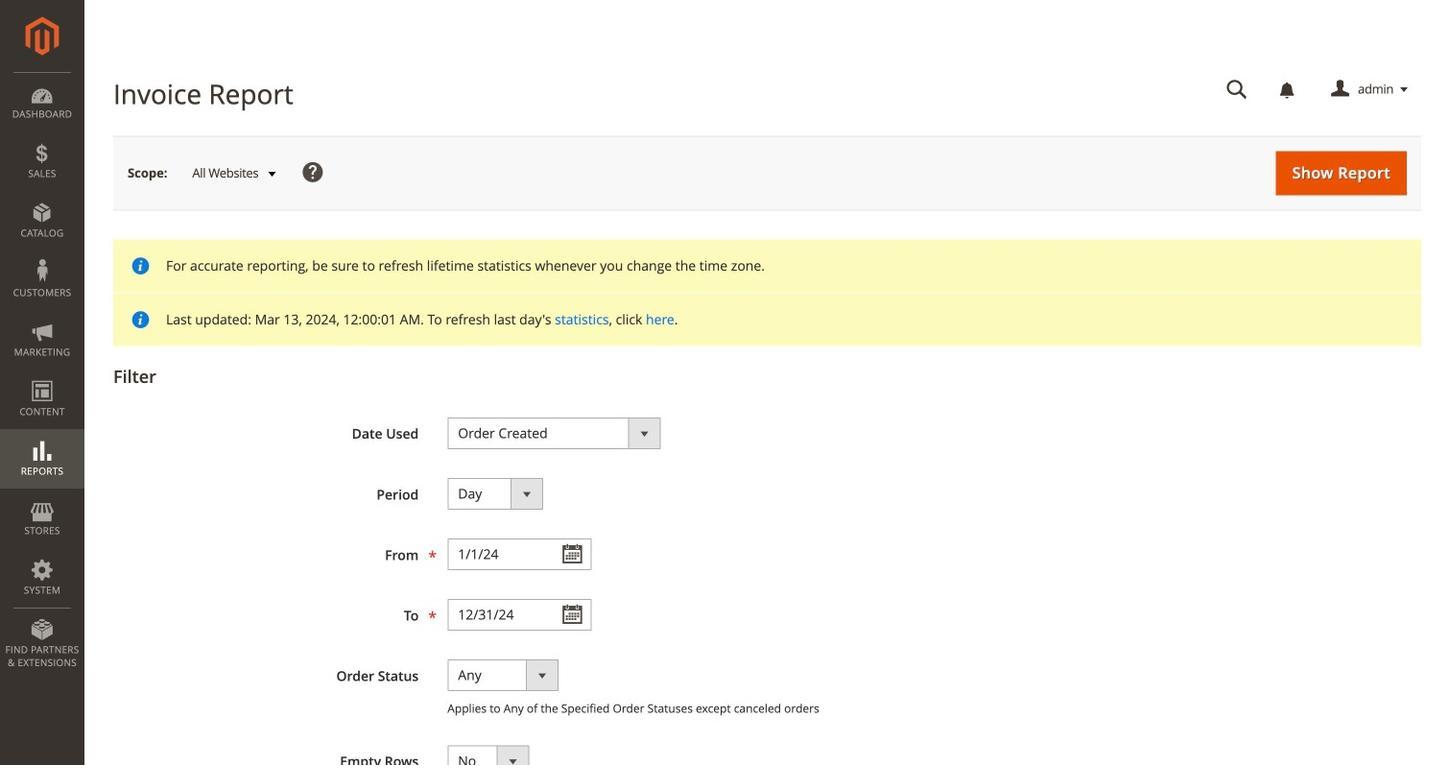 Task type: vqa. For each thing, say whether or not it's contained in the screenshot.
"to" text box
no



Task type: locate. For each thing, give the bounding box(es) containing it.
menu bar
[[0, 72, 84, 679]]

magento admin panel image
[[25, 16, 59, 56]]

None text field
[[1213, 73, 1261, 107], [448, 539, 592, 570], [1213, 73, 1261, 107], [448, 539, 592, 570]]

None text field
[[448, 599, 592, 631]]



